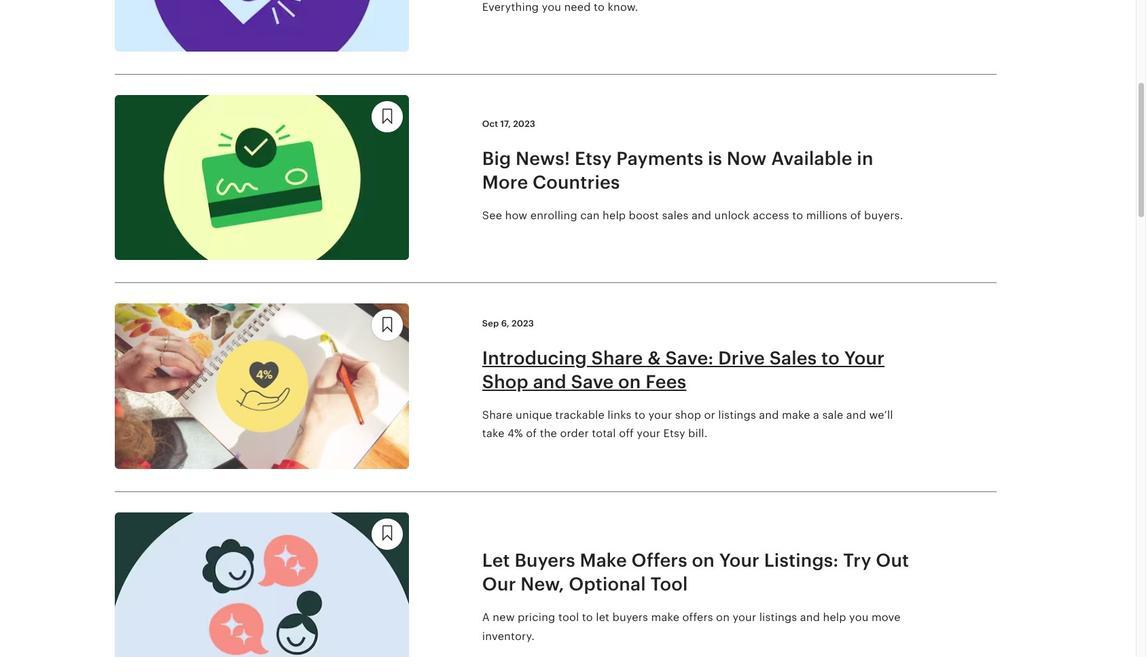 Task type: locate. For each thing, give the bounding box(es) containing it.
0 horizontal spatial your
[[719, 550, 760, 571]]

0 vertical spatial 2023
[[513, 119, 535, 129]]

1 horizontal spatial help
[[823, 612, 846, 625]]

share inside the introducing share & save: drive sales to your shop and save on fees
[[591, 348, 643, 369]]

let buyers make offers on your listings: try out our new, optional tool image
[[115, 513, 409, 658]]

boost
[[629, 210, 659, 222]]

a new pricing tool to let buyers make offers on your listings and help you move inventory.
[[482, 612, 901, 643]]

1 vertical spatial share
[[482, 409, 513, 422]]

help right the can
[[603, 210, 626, 222]]

make left a
[[782, 409, 810, 422]]

0 horizontal spatial share
[[482, 409, 513, 422]]

take
[[482, 428, 505, 440]]

help
[[603, 210, 626, 222], [823, 612, 846, 625]]

2 vertical spatial on
[[716, 612, 730, 625]]

0 vertical spatial your
[[844, 348, 885, 369]]

0 vertical spatial on
[[618, 372, 641, 393]]

to
[[594, 1, 605, 14], [792, 210, 803, 222], [821, 348, 840, 369], [635, 409, 645, 422], [582, 612, 593, 625]]

enrolling
[[530, 210, 577, 222]]

listings:
[[764, 550, 839, 571]]

you
[[542, 1, 561, 14], [849, 612, 869, 625]]

unique
[[516, 409, 552, 422]]

listings inside share unique trackable links to your shop or listings and make a sale and we'll take 4% of the order total off your etsy bill.
[[718, 409, 756, 422]]

buyers.
[[864, 210, 903, 222]]

1 horizontal spatial on
[[692, 550, 715, 571]]

you inside a new pricing tool to let buyers make offers on your listings and help you move inventory.
[[849, 612, 869, 625]]

help left move
[[823, 612, 846, 625]]

to left let
[[582, 612, 593, 625]]

1 horizontal spatial you
[[849, 612, 869, 625]]

everything
[[482, 1, 539, 14]]

and down listings:
[[800, 612, 820, 625]]

1 horizontal spatial share
[[591, 348, 643, 369]]

order
[[560, 428, 589, 440]]

of right 4%
[[526, 428, 537, 440]]

make
[[782, 409, 810, 422], [651, 612, 679, 625]]

payments
[[616, 148, 703, 169]]

to right sales
[[821, 348, 840, 369]]

1 horizontal spatial your
[[844, 348, 885, 369]]

make
[[580, 550, 627, 571]]

shop
[[675, 409, 701, 422]]

0 vertical spatial your
[[648, 409, 672, 422]]

listings
[[718, 409, 756, 422], [759, 612, 797, 625]]

1 vertical spatial help
[[823, 612, 846, 625]]

available
[[771, 148, 852, 169]]

of left buyers.
[[850, 210, 861, 222]]

1 vertical spatial your
[[719, 550, 760, 571]]

oct
[[482, 119, 498, 129]]

1 horizontal spatial make
[[782, 409, 810, 422]]

your left listings:
[[719, 550, 760, 571]]

1 vertical spatial of
[[526, 428, 537, 440]]

now
[[727, 148, 767, 169]]

2 vertical spatial your
[[733, 612, 756, 625]]

of inside share unique trackable links to your shop or listings and make a sale and we'll take 4% of the order total off your etsy bill.
[[526, 428, 537, 440]]

0 vertical spatial make
[[782, 409, 810, 422]]

2 horizontal spatial on
[[716, 612, 730, 625]]

introducing share & save: drive sales to your shop and save on fees
[[482, 348, 885, 393]]

etsy inside share unique trackable links to your shop or listings and make a sale and we'll take 4% of the order total off your etsy bill.
[[663, 428, 685, 440]]

0 vertical spatial share
[[591, 348, 643, 369]]

save
[[571, 372, 614, 393]]

on
[[618, 372, 641, 393], [692, 550, 715, 571], [716, 612, 730, 625]]

a
[[813, 409, 819, 422]]

your inside the introducing share & save: drive sales to your shop and save on fees
[[844, 348, 885, 369]]

2023
[[513, 119, 535, 129], [512, 318, 534, 329]]

and
[[692, 210, 711, 222], [533, 372, 566, 393], [759, 409, 779, 422], [846, 409, 866, 422], [800, 612, 820, 625]]

0 horizontal spatial on
[[618, 372, 641, 393]]

your up we'll
[[844, 348, 885, 369]]

tool
[[558, 612, 579, 625]]

2023 right 17,
[[513, 119, 535, 129]]

your right offers
[[733, 612, 756, 625]]

etsy down the shop
[[663, 428, 685, 440]]

inventory.
[[482, 630, 535, 643]]

and down introducing
[[533, 372, 566, 393]]

sale
[[822, 409, 843, 422]]

let buyers make offers on your listings: try out our new, optional tool
[[482, 550, 909, 595]]

your right off
[[637, 428, 660, 440]]

make left offers
[[651, 612, 679, 625]]

you left move
[[849, 612, 869, 625]]

a
[[482, 612, 490, 625]]

1 horizontal spatial listings
[[759, 612, 797, 625]]

0 horizontal spatial make
[[651, 612, 679, 625]]

share inside share unique trackable links to your shop or listings and make a sale and we'll take 4% of the order total off your etsy bill.
[[482, 409, 513, 422]]

off
[[619, 428, 634, 440]]

1 vertical spatial 2023
[[512, 318, 534, 329]]

oct 17, 2023
[[482, 119, 535, 129]]

on inside a new pricing tool to let buyers make offers on your listings and help you move inventory.
[[716, 612, 730, 625]]

1 horizontal spatial etsy
[[663, 428, 685, 440]]

0 vertical spatial listings
[[718, 409, 756, 422]]

your
[[844, 348, 885, 369], [719, 550, 760, 571]]

1 vertical spatial on
[[692, 550, 715, 571]]

help inside a new pricing tool to let buyers make offers on your listings and help you move inventory.
[[823, 612, 846, 625]]

&
[[648, 348, 661, 369]]

share up take
[[482, 409, 513, 422]]

1 horizontal spatial of
[[850, 210, 861, 222]]

links
[[608, 409, 632, 422]]

0 horizontal spatial you
[[542, 1, 561, 14]]

1 vertical spatial listings
[[759, 612, 797, 625]]

share
[[591, 348, 643, 369], [482, 409, 513, 422]]

optional
[[569, 574, 646, 595]]

to right links on the right bottom of page
[[635, 409, 645, 422]]

0 vertical spatial etsy
[[575, 148, 612, 169]]

etsy up countries at the top
[[575, 148, 612, 169]]

buyers
[[612, 612, 648, 625]]

0 horizontal spatial of
[[526, 428, 537, 440]]

0 vertical spatial of
[[850, 210, 861, 222]]

0 horizontal spatial help
[[603, 210, 626, 222]]

to right need
[[594, 1, 605, 14]]

listings right or
[[718, 409, 756, 422]]

you left need
[[542, 1, 561, 14]]

etsy
[[575, 148, 612, 169], [663, 428, 685, 440]]

everything you need to know.
[[482, 1, 638, 14]]

your inside let buyers make offers on your listings: try out our new, optional tool
[[719, 550, 760, 571]]

on inside the introducing share & save: drive sales to your shop and save on fees
[[618, 372, 641, 393]]

and left a
[[759, 409, 779, 422]]

sep
[[482, 318, 499, 329]]

0 horizontal spatial etsy
[[575, 148, 612, 169]]

2023 right 6,
[[512, 318, 534, 329]]

0 horizontal spatial listings
[[718, 409, 756, 422]]

big
[[482, 148, 511, 169]]

0 vertical spatial you
[[542, 1, 561, 14]]

make inside share unique trackable links to your shop or listings and make a sale and we'll take 4% of the order total off your etsy bill.
[[782, 409, 810, 422]]

listings down listings:
[[759, 612, 797, 625]]

your
[[648, 409, 672, 422], [637, 428, 660, 440], [733, 612, 756, 625]]

share up save
[[591, 348, 643, 369]]

see
[[482, 210, 502, 222]]

2023 for introducing
[[512, 318, 534, 329]]

your left the shop
[[648, 409, 672, 422]]

and right sale
[[846, 409, 866, 422]]

sep 6, 2023
[[482, 318, 534, 329]]

1 vertical spatial make
[[651, 612, 679, 625]]

of
[[850, 210, 861, 222], [526, 428, 537, 440]]

our
[[482, 574, 516, 595]]

1 vertical spatial you
[[849, 612, 869, 625]]

on inside let buyers make offers on your listings: try out our new, optional tool
[[692, 550, 715, 571]]

1 vertical spatial etsy
[[663, 428, 685, 440]]

new,
[[521, 574, 564, 595]]



Task type: vqa. For each thing, say whether or not it's contained in the screenshot.
(This
no



Task type: describe. For each thing, give the bounding box(es) containing it.
to inside a new pricing tool to let buyers make offers on your listings and help you move inventory.
[[582, 612, 593, 625]]

listings inside a new pricing tool to let buyers make offers on your listings and help you move inventory.
[[759, 612, 797, 625]]

to inside the introducing share & save: drive sales to your shop and save on fees
[[821, 348, 840, 369]]

big news! etsy payments is now available in more countries link
[[482, 147, 917, 195]]

total
[[592, 428, 616, 440]]

tool
[[650, 574, 688, 595]]

etsy inside big news! etsy payments is now available in more countries
[[575, 148, 612, 169]]

unlock
[[714, 210, 750, 222]]

countries
[[533, 172, 620, 193]]

out
[[876, 550, 909, 571]]

millions
[[806, 210, 847, 222]]

or
[[704, 409, 715, 422]]

let
[[482, 550, 510, 571]]

17,
[[500, 119, 511, 129]]

4%
[[507, 428, 523, 440]]

access
[[753, 210, 789, 222]]

is
[[708, 148, 722, 169]]

6,
[[501, 318, 509, 329]]

drive
[[718, 348, 765, 369]]

sales
[[662, 210, 689, 222]]

to right 'access'
[[792, 210, 803, 222]]

try
[[843, 550, 871, 571]]

can
[[580, 210, 600, 222]]

and inside a new pricing tool to let buyers make offers on your listings and help you move inventory.
[[800, 612, 820, 625]]

move
[[872, 612, 901, 625]]

to inside share unique trackable links to your shop or listings and make a sale and we'll take 4% of the order total off your etsy bill.
[[635, 409, 645, 422]]

make inside a new pricing tool to let buyers make offers on your listings and help you move inventory.
[[651, 612, 679, 625]]

let buyers make offers on your listings: try out our new, optional tool link
[[482, 549, 917, 597]]

and inside the introducing share & save: drive sales to your shop and save on fees
[[533, 372, 566, 393]]

save:
[[665, 348, 714, 369]]

fees
[[645, 372, 686, 393]]

need
[[564, 1, 591, 14]]

2023 for big
[[513, 119, 535, 129]]

how
[[505, 210, 527, 222]]

big news! etsy payments is now available in more countries image
[[115, 95, 409, 261]]

shop
[[482, 372, 529, 393]]

0 vertical spatial help
[[603, 210, 626, 222]]

buyers
[[515, 550, 575, 571]]

let
[[596, 612, 609, 625]]

more
[[482, 172, 528, 193]]

know.
[[608, 1, 638, 14]]

new
[[493, 612, 515, 625]]

in
[[857, 148, 873, 169]]

sales
[[769, 348, 817, 369]]

see how enrolling can help boost sales and unlock access to millions of buyers.
[[482, 210, 903, 222]]

pricing
[[518, 612, 555, 625]]

and right sales
[[692, 210, 711, 222]]

we'll
[[869, 409, 893, 422]]

introducing share & save: drive sales to your shop and save on fees link
[[482, 346, 917, 394]]

offers
[[632, 550, 687, 571]]

share unique trackable links to your shop or listings and make a sale and we'll take 4% of the order total off your etsy bill.
[[482, 409, 893, 440]]

1 vertical spatial your
[[637, 428, 660, 440]]

big news! etsy payments is now available in more countries
[[482, 148, 873, 193]]

trackable
[[555, 409, 605, 422]]

introducing
[[482, 348, 587, 369]]

offers
[[682, 612, 713, 625]]

news!
[[516, 148, 570, 169]]

bill.
[[688, 428, 708, 440]]

introducing share & save: drive sales to your shop and save on fees image
[[115, 304, 409, 469]]

the
[[540, 428, 557, 440]]

your inside a new pricing tool to let buyers make offers on your listings and help you move inventory.
[[733, 612, 756, 625]]



